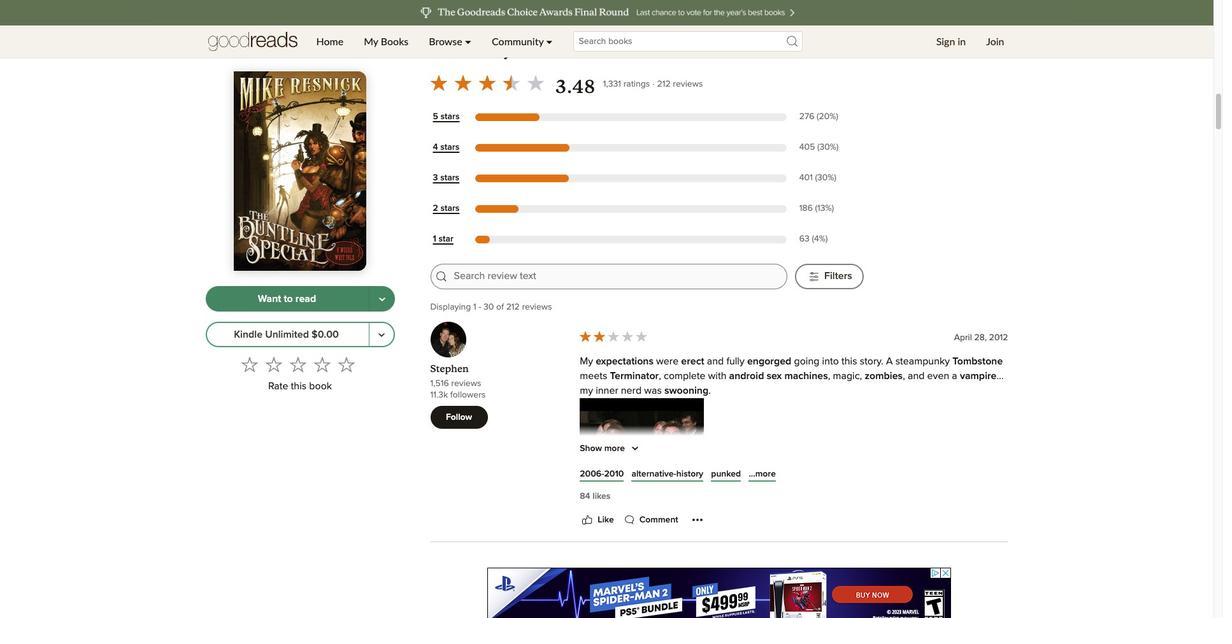Task type: describe. For each thing, give the bounding box(es) containing it.
reviews
[[514, 43, 570, 60]]

whole
[[862, 598, 889, 609]]

-
[[479, 303, 482, 312]]

favorite
[[868, 569, 901, 579]]

was
[[645, 385, 662, 396]]

4
[[433, 143, 438, 152]]

filters button
[[795, 264, 864, 289]]

home
[[316, 35, 344, 47]]

with inside my expectations were erect and fully engorged going into this story. a steampunky tombstone meets terminator , complete with android sex machines , magic, zombies , and even a vampire
[[709, 371, 727, 381]]

…
[[997, 371, 1004, 381]]

my books
[[364, 35, 409, 47]]

stars for 4 stars
[[441, 143, 460, 152]]

expectations
[[596, 356, 654, 366]]

machines
[[785, 371, 828, 381]]

fully
[[727, 356, 745, 366]]

like getting doused with ice water, my happy quickly shrunk and went limp, which is a tough thing to adknowledge, espcially since mike resnick is one of my favorite storytellers. yet, despite having all of the ingredients for a fun-loaded page turner, the book never really got me going. the promise of the premise quickly petered out and the whole thing stalled somewhere short of likeable.
[[580, 554, 1001, 618]]

punked link
[[712, 468, 741, 481]]

186
[[800, 204, 813, 213]]

2
[[433, 204, 438, 213]]

0 horizontal spatial is
[[811, 569, 818, 579]]

276
[[800, 112, 815, 121]]

ingredients
[[689, 584, 740, 594]]

ice
[[692, 554, 705, 565]]

one
[[821, 569, 838, 579]]

stephen link
[[431, 363, 469, 375]]

1 , from the left
[[659, 371, 662, 381]]

join
[[987, 35, 1005, 47]]

(30%) for 401 (30%)
[[816, 174, 837, 182]]

all
[[648, 584, 658, 594]]

number of ratings and percentage of total ratings element for 1 star
[[797, 233, 864, 246]]

405
[[800, 143, 816, 152]]

number of ratings and percentage of total ratings element for 2 stars
[[797, 203, 864, 215]]

displaying 1 - 30 of 212 reviews
[[431, 303, 552, 312]]

2 , from the left
[[828, 371, 831, 381]]

stephen 1,516 reviews 11.3k followers
[[431, 363, 486, 399]]

1 horizontal spatial quickly
[[783, 554, 815, 565]]

vote in the final round of the 2023 goodreads choice awards image
[[144, 0, 1071, 25]]

want to read button
[[206, 287, 369, 312]]

my books link
[[354, 25, 419, 57]]

number of ratings and percentage of total ratings element for 4 stars
[[797, 142, 864, 154]]

community ▾
[[492, 35, 553, 47]]

browse ▾ link
[[419, 25, 482, 57]]

rating 3.48 out of 5 image
[[427, 71, 548, 95]]

community for community reviews
[[431, 43, 511, 60]]

rate this book
[[268, 381, 332, 392]]

$0.00
[[312, 330, 339, 340]]

likes
[[593, 492, 611, 501]]

kindle unlimited $0.00
[[234, 330, 339, 340]]

story.
[[860, 356, 884, 366]]

book inside like getting doused with ice water, my happy quickly shrunk and went limp, which is a tough thing to adknowledge, espcially since mike resnick is one of my favorite storytellers. yet, despite having all of the ingredients for a fun-loaded page turner, the book never really got me going. the promise of the premise quickly petered out and the whole thing stalled somewhere short of likeable.
[[889, 584, 912, 594]]

a
[[887, 356, 893, 366]]

show more
[[580, 444, 625, 453]]

doused
[[635, 554, 669, 565]]

vampire
[[961, 371, 997, 381]]

stephen
[[431, 363, 469, 375]]

books
[[381, 35, 409, 47]]

which
[[918, 554, 944, 565]]

browse
[[429, 35, 463, 47]]

history
[[677, 470, 704, 479]]

(20%)
[[817, 112, 839, 121]]

rate 3 out of 5 image
[[290, 357, 307, 373]]

Search review text search field
[[454, 269, 780, 284]]

engorged
[[748, 356, 792, 366]]

and
[[580, 525, 598, 535]]

my inside … my inner nerd was
[[580, 385, 593, 396]]

comment
[[640, 515, 679, 524]]

in
[[958, 35, 966, 47]]

star
[[439, 235, 454, 244]]

espcially
[[683, 569, 721, 579]]

number of ratings and percentage of total ratings element for 5 stars
[[797, 111, 864, 123]]

show more button
[[580, 441, 643, 456]]

(30%) for 405 (30%)
[[818, 143, 839, 152]]

displaying
[[431, 303, 471, 312]]

stars for 2 stars
[[441, 204, 460, 213]]

276 (20%)
[[800, 112, 839, 121]]

the right all at the bottom right of page
[[672, 584, 687, 594]]

1 horizontal spatial is
[[947, 554, 954, 565]]

went
[[870, 554, 892, 565]]

5 stars
[[433, 112, 460, 121]]

1 vertical spatial a
[[956, 554, 962, 565]]

promise
[[630, 598, 667, 609]]

and left went
[[850, 554, 867, 565]]

happy
[[753, 554, 781, 565]]

the
[[611, 598, 628, 609]]

...more button
[[749, 468, 776, 481]]

this inside my expectations were erect and fully engorged going into this story. a steampunky tombstone meets terminator , complete with android sex machines , magic, zombies , and even a vampire
[[842, 356, 858, 366]]

2012
[[990, 334, 1009, 342]]

profile image for stephen. image
[[431, 322, 466, 357]]

review by stephen element
[[431, 322, 1009, 618]]

number of ratings and percentage of total ratings element for 3 stars
[[797, 172, 864, 184]]

tombstone
[[953, 356, 1004, 366]]

community for community ▾
[[492, 35, 544, 47]]

show
[[580, 444, 602, 453]]

rating 2 out of 5 image
[[579, 329, 649, 343]]

meets
[[580, 371, 608, 381]]

comment button
[[622, 512, 679, 528]]

advertisement region
[[488, 568, 952, 618]]

turner,
[[841, 584, 869, 594]]

rate 5 out of 5 image
[[338, 357, 355, 373]]

3
[[433, 174, 438, 182]]

0 vertical spatial book
[[309, 381, 332, 392]]

2010
[[605, 470, 624, 479]]

rate 4 out of 5 image
[[314, 357, 331, 373]]

186 (13%)
[[800, 204, 835, 213]]

alternative-history link
[[632, 468, 704, 481]]

home link
[[306, 25, 354, 57]]

1 vertical spatial 212
[[507, 303, 520, 312]]

the down turner,
[[845, 598, 859, 609]]

shrunk
[[817, 554, 848, 565]]

0 horizontal spatial 1
[[433, 235, 437, 244]]



Task type: locate. For each thing, give the bounding box(es) containing it.
3 number of ratings and percentage of total ratings element from the top
[[797, 172, 864, 184]]

1 horizontal spatial 1
[[474, 303, 477, 312]]

2 vertical spatial my
[[852, 569, 865, 579]]

rate 2 out of 5 image
[[266, 357, 282, 373]]

my up 'meets'
[[580, 356, 593, 366]]

, up was
[[659, 371, 662, 381]]

sex
[[767, 371, 782, 381]]

like inside like getting doused with ice water, my happy quickly shrunk and went limp, which is a tough thing to adknowledge, espcially since mike resnick is one of my favorite storytellers. yet, despite having all of the ingredients for a fun-loaded page turner, the book never really got me going. the promise of the premise quickly petered out and the whole thing stalled somewhere short of likeable.
[[580, 554, 598, 565]]

my left books
[[364, 35, 378, 47]]

with
[[709, 371, 727, 381], [671, 554, 690, 565]]

1 horizontal spatial to
[[605, 569, 614, 579]]

2 vertical spatial a
[[757, 584, 762, 594]]

since
[[724, 569, 747, 579]]

212 inside the 1,331 ratings and 212 reviews figure
[[657, 79, 671, 88]]

212
[[657, 79, 671, 88], [507, 303, 520, 312]]

out
[[808, 598, 823, 609]]

with up the .
[[709, 371, 727, 381]]

reviews down search by book title or isbn text field
[[673, 79, 703, 88]]

28,
[[975, 334, 987, 342]]

is left one
[[811, 569, 818, 579]]

reviews inside stephen 1,516 reviews 11.3k followers
[[452, 379, 482, 388]]

likeable.
[[617, 613, 654, 618]]

0 vertical spatial my
[[580, 385, 593, 396]]

erect
[[682, 356, 705, 366]]

1,331 ratings
[[603, 79, 650, 88]]

my inside my expectations were erect and fully engorged going into this story. a steampunky tombstone meets terminator , complete with android sex machines , magic, zombies , and even a vampire
[[580, 356, 593, 366]]

11.3k
[[431, 391, 448, 399]]

page
[[816, 584, 839, 594]]

0 vertical spatial is
[[947, 554, 954, 565]]

4 number of ratings and percentage of total ratings element from the top
[[797, 203, 864, 215]]

rate 1 out of 5 image
[[242, 357, 258, 373]]

1 stars from the top
[[441, 112, 460, 121]]

limp,
[[894, 554, 915, 565]]

2 stars from the top
[[441, 143, 460, 152]]

rate this book element
[[206, 353, 395, 397]]

rating 0 out of 5 group
[[238, 353, 359, 377]]

0 vertical spatial thing
[[580, 569, 603, 579]]

like for like getting doused with ice water, my happy quickly shrunk and went limp, which is a tough thing to adknowledge, espcially since mike resnick is one of my favorite storytellers. yet, despite having all of the ingredients for a fun-loaded page turner, the book never really got me going. the promise of the premise quickly petered out and the whole thing stalled somewhere short of likeable.
[[580, 554, 598, 565]]

0 horizontal spatial my
[[580, 385, 593, 396]]

read
[[296, 294, 316, 304]]

number of ratings and percentage of total ratings element up (13%)
[[797, 172, 864, 184]]

community up average rating of 3.48 stars. figure
[[492, 35, 544, 47]]

like for like
[[598, 515, 614, 524]]

0 horizontal spatial book
[[309, 381, 332, 392]]

number of ratings and percentage of total ratings element containing 276 (20%)
[[797, 111, 864, 123]]

0 vertical spatial (30%)
[[818, 143, 839, 152]]

want to read
[[258, 294, 316, 304]]

this
[[842, 356, 858, 366], [291, 381, 307, 392]]

somewhere
[[948, 598, 1001, 609]]

like left getting
[[580, 554, 598, 565]]

unlimited
[[265, 330, 309, 340]]

1 horizontal spatial 212
[[657, 79, 671, 88]]

premise
[[698, 598, 733, 609]]

1 horizontal spatial thing
[[891, 598, 914, 609]]

into
[[823, 356, 839, 366]]

really
[[942, 584, 967, 594]]

a up 'yet,'
[[956, 554, 962, 565]]

home image
[[208, 25, 297, 57]]

complete
[[664, 371, 706, 381]]

a right for
[[757, 584, 762, 594]]

2 ▾ from the left
[[546, 35, 553, 47]]

3.48
[[556, 76, 596, 98]]

84 likes button
[[580, 490, 611, 503]]

1 vertical spatial (30%)
[[816, 174, 837, 182]]

▾ for community ▾
[[546, 35, 553, 47]]

book down rate 4 out of 5 'image'
[[309, 381, 332, 392]]

alternative-
[[632, 470, 677, 479]]

my up turner,
[[852, 569, 865, 579]]

terminator
[[610, 371, 659, 381]]

number of ratings and percentage of total ratings element containing 401 (30%)
[[797, 172, 864, 184]]

average rating of 3.48 stars. figure
[[427, 71, 603, 99]]

april
[[955, 334, 973, 342]]

5 number of ratings and percentage of total ratings element from the top
[[797, 233, 864, 246]]

number of ratings and percentage of total ratings element containing 405 (30%)
[[797, 142, 864, 154]]

2006-2010 link
[[580, 468, 624, 481]]

0 vertical spatial my
[[364, 35, 378, 47]]

sign in link
[[927, 25, 977, 57]]

2 horizontal spatial my
[[852, 569, 865, 579]]

63 (4%)
[[800, 235, 828, 244]]

1 vertical spatial is
[[811, 569, 818, 579]]

2 number of ratings and percentage of total ratings element from the top
[[797, 142, 864, 154]]

my for my books
[[364, 35, 378, 47]]

(30%)
[[818, 143, 839, 152], [816, 174, 837, 182]]

0 vertical spatial 1
[[433, 235, 437, 244]]

1 number of ratings and percentage of total ratings element from the top
[[797, 111, 864, 123]]

me
[[987, 584, 1001, 594]]

0 vertical spatial to
[[284, 294, 293, 304]]

the up whole
[[872, 584, 886, 594]]

0 vertical spatial with
[[709, 371, 727, 381]]

2 horizontal spatial reviews
[[673, 79, 703, 88]]

1 vertical spatial 1
[[474, 303, 477, 312]]

number of ratings and percentage of total ratings element down (13%)
[[797, 233, 864, 246]]

my down 'meets'
[[580, 385, 593, 396]]

0 vertical spatial like
[[598, 515, 614, 524]]

401 (30%)
[[800, 174, 837, 182]]

steampunky
[[896, 356, 950, 366]]

quickly down for
[[736, 598, 767, 609]]

sign
[[937, 35, 956, 47]]

is
[[947, 554, 954, 565], [811, 569, 818, 579]]

swooning .
[[665, 385, 711, 396]]

and down "page"
[[825, 598, 842, 609]]

my up since
[[737, 554, 750, 565]]

1 vertical spatial my
[[580, 356, 593, 366]]

join link
[[977, 25, 1015, 57]]

212 right ratings
[[657, 79, 671, 88]]

to down getting
[[605, 569, 614, 579]]

stars for 5 stars
[[441, 112, 460, 121]]

, down into
[[828, 371, 831, 381]]

None search field
[[563, 31, 813, 52]]

want
[[258, 294, 281, 304]]

like up and then...well... at bottom
[[598, 515, 614, 524]]

1,331
[[603, 79, 621, 88]]

… my inner nerd was
[[580, 371, 1004, 396]]

2 vertical spatial reviews
[[452, 379, 482, 388]]

▾
[[465, 35, 472, 47], [546, 35, 553, 47]]

of right 30
[[497, 303, 504, 312]]

1 vertical spatial thing
[[891, 598, 914, 609]]

mike
[[750, 569, 771, 579]]

and left fully
[[707, 356, 724, 366]]

a inside my expectations were erect and fully engorged going into this story. a steampunky tombstone meets terminator , complete with android sex machines , magic, zombies , and even a vampire
[[953, 371, 958, 381]]

401
[[800, 174, 813, 182]]

63
[[800, 235, 810, 244]]

alternative-history
[[632, 470, 704, 479]]

stars right 4
[[441, 143, 460, 152]]

, down steampunky
[[903, 371, 906, 381]]

2 horizontal spatial ,
[[903, 371, 906, 381]]

...more
[[749, 470, 776, 479]]

were
[[657, 356, 679, 366]]

zombies
[[865, 371, 903, 381]]

april 28, 2012
[[955, 334, 1009, 342]]

follow
[[446, 413, 472, 422]]

0 horizontal spatial with
[[671, 554, 690, 565]]

the left "premise"
[[681, 598, 695, 609]]

a
[[953, 371, 958, 381], [956, 554, 962, 565], [757, 584, 762, 594]]

is right which
[[947, 554, 954, 565]]

1 vertical spatial book
[[889, 584, 912, 594]]

1 vertical spatial this
[[291, 381, 307, 392]]

0 vertical spatial reviews
[[673, 79, 703, 88]]

to inside like getting doused with ice water, my happy quickly shrunk and went limp, which is a tough thing to adknowledge, espcially since mike resnick is one of my favorite storytellers. yet, despite having all of the ingredients for a fun-loaded page turner, the book never really got me going. the promise of the premise quickly petered out and the whole thing stalled somewhere short of likeable.
[[605, 569, 614, 579]]

filters
[[825, 271, 853, 281]]

1 horizontal spatial book
[[889, 584, 912, 594]]

1 vertical spatial like
[[580, 554, 598, 565]]

Search by book title or ISBN text field
[[573, 31, 803, 52]]

1 vertical spatial my
[[737, 554, 750, 565]]

1 horizontal spatial my
[[580, 356, 593, 366]]

▾ for browse ▾
[[465, 35, 472, 47]]

0 horizontal spatial this
[[291, 381, 307, 392]]

then...well...
[[601, 525, 652, 535]]

number of ratings and percentage of total ratings element down (20%)
[[797, 142, 864, 154]]

kindle unlimited $0.00 link
[[206, 322, 369, 348]]

1 vertical spatial with
[[671, 554, 690, 565]]

0 horizontal spatial thing
[[580, 569, 603, 579]]

of right promise
[[669, 598, 678, 609]]

1 horizontal spatial ▾
[[546, 35, 553, 47]]

quickly up resnick
[[783, 554, 815, 565]]

30
[[484, 303, 494, 312]]

212 right 30
[[507, 303, 520, 312]]

0 horizontal spatial 212
[[507, 303, 520, 312]]

(30%) right '401'
[[816, 174, 837, 182]]

1 left -
[[474, 303, 477, 312]]

1 vertical spatial to
[[605, 569, 614, 579]]

like
[[598, 515, 614, 524], [580, 554, 598, 565]]

number of ratings and percentage of total ratings element containing 186 (13%)
[[797, 203, 864, 215]]

with left ice
[[671, 554, 690, 565]]

0 horizontal spatial quickly
[[736, 598, 767, 609]]

stars right 3 at left
[[441, 174, 460, 182]]

0 horizontal spatial reviews
[[452, 379, 482, 388]]

0 vertical spatial a
[[953, 371, 958, 381]]

book down favorite
[[889, 584, 912, 594]]

loaded
[[782, 584, 813, 594]]

(30%) right the 405
[[818, 143, 839, 152]]

0 horizontal spatial my
[[364, 35, 378, 47]]

stars right 2
[[441, 204, 460, 213]]

this up the 'magic,'
[[842, 356, 858, 366]]

reviews
[[673, 79, 703, 88], [522, 303, 552, 312], [452, 379, 482, 388]]

inner
[[596, 385, 619, 396]]

to inside button
[[284, 294, 293, 304]]

1 horizontal spatial reviews
[[522, 303, 552, 312]]

to left read
[[284, 294, 293, 304]]

0 vertical spatial quickly
[[783, 554, 815, 565]]

number of ratings and percentage of total ratings element
[[797, 111, 864, 123], [797, 142, 864, 154], [797, 172, 864, 184], [797, 203, 864, 215], [797, 233, 864, 246]]

0 horizontal spatial ▾
[[465, 35, 472, 47]]

1 horizontal spatial ,
[[828, 371, 831, 381]]

book
[[309, 381, 332, 392], [889, 584, 912, 594]]

punked
[[712, 470, 741, 479]]

1 horizontal spatial with
[[709, 371, 727, 381]]

number of ratings and percentage of total ratings element up 405 (30%)
[[797, 111, 864, 123]]

thing right whole
[[891, 598, 914, 609]]

reviews inside figure
[[673, 79, 703, 88]]

water,
[[708, 554, 735, 565]]

reviews up followers
[[452, 379, 482, 388]]

1 ▾ from the left
[[465, 35, 472, 47]]

like inside "button"
[[598, 515, 614, 524]]

1 star
[[433, 235, 454, 244]]

community reviews
[[431, 43, 570, 60]]

of right all at the bottom right of page
[[661, 584, 670, 594]]

0 vertical spatial 212
[[657, 79, 671, 88]]

1 left star
[[433, 235, 437, 244]]

stars for 3 stars
[[441, 174, 460, 182]]

0 horizontal spatial ,
[[659, 371, 662, 381]]

1 vertical spatial quickly
[[736, 598, 767, 609]]

.
[[709, 385, 711, 396]]

0 vertical spatial this
[[842, 356, 858, 366]]

1 vertical spatial reviews
[[522, 303, 552, 312]]

1,331 ratings and 212 reviews figure
[[603, 76, 703, 91]]

and down steampunky
[[908, 371, 925, 381]]

of right one
[[841, 569, 849, 579]]

kindle
[[234, 330, 263, 340]]

0 horizontal spatial to
[[284, 294, 293, 304]]

reviews right 30
[[522, 303, 552, 312]]

1 horizontal spatial this
[[842, 356, 858, 366]]

number of ratings and percentage of total ratings element containing 63 (4%)
[[797, 233, 864, 246]]

of down the
[[605, 613, 614, 618]]

2006-2010
[[580, 470, 624, 479]]

community up rating 3.48 out of 5 image
[[431, 43, 511, 60]]

stars
[[441, 112, 460, 121], [441, 143, 460, 152], [441, 174, 460, 182], [441, 204, 460, 213]]

my for my expectations were erect and fully engorged going into this story. a steampunky tombstone meets terminator , complete with android sex machines , magic, zombies , and even a vampire
[[580, 356, 593, 366]]

a right even in the bottom of the page
[[953, 371, 958, 381]]

for
[[742, 584, 754, 594]]

more
[[605, 444, 625, 453]]

this right rate
[[291, 381, 307, 392]]

stars right the 5
[[441, 112, 460, 121]]

tough
[[964, 554, 990, 565]]

going
[[795, 356, 820, 366]]

3 , from the left
[[903, 371, 906, 381]]

2 stars
[[433, 204, 460, 213]]

with inside like getting doused with ice water, my happy quickly shrunk and went limp, which is a tough thing to adknowledge, espcially since mike resnick is one of my favorite storytellers. yet, despite having all of the ingredients for a fun-loaded page turner, the book never really got me going. the promise of the premise quickly petered out and the whole thing stalled somewhere short of likeable.
[[671, 554, 690, 565]]

magic,
[[833, 371, 863, 381]]

despite
[[580, 584, 613, 594]]

photobucket image
[[580, 398, 704, 494]]

3 stars from the top
[[441, 174, 460, 182]]

thing up despite
[[580, 569, 603, 579]]

number of ratings and percentage of total ratings element up (4%)
[[797, 203, 864, 215]]

4 stars from the top
[[441, 204, 460, 213]]

1 horizontal spatial my
[[737, 554, 750, 565]]



Task type: vqa. For each thing, say whether or not it's contained in the screenshot.
top to
yes



